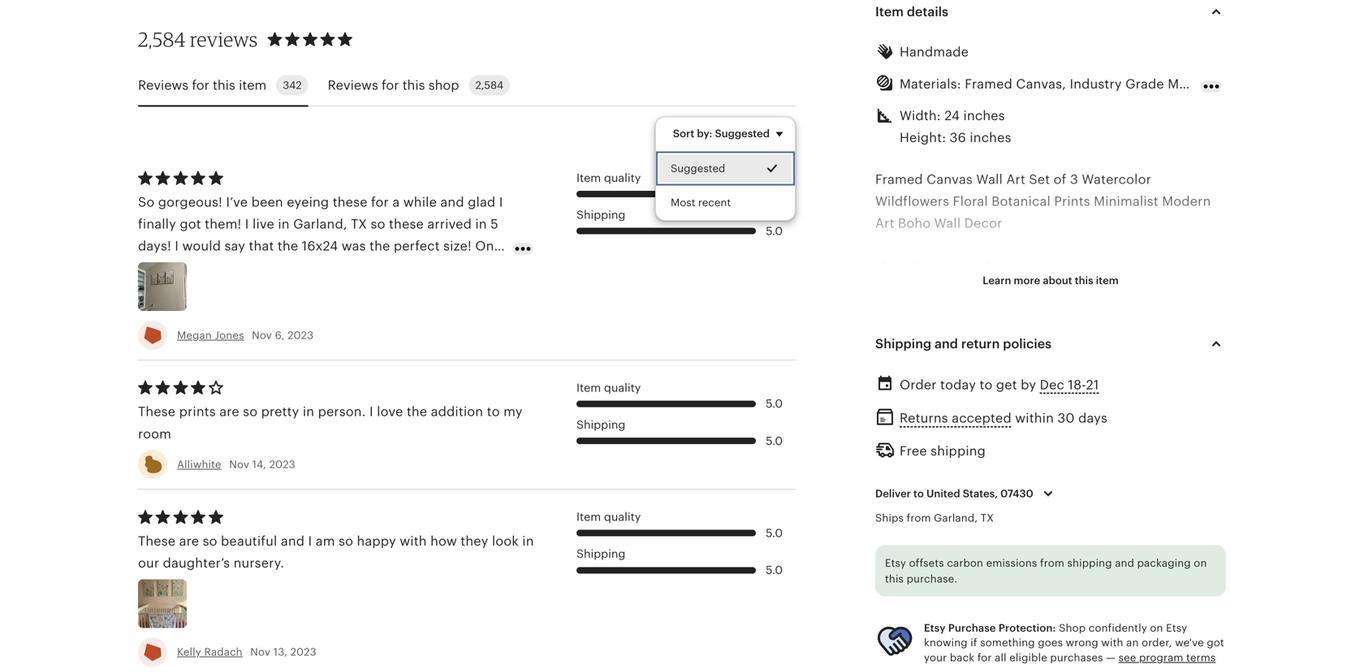 Task type: vqa. For each thing, say whether or not it's contained in the screenshot.
the "are" inside the "These prints are so pretty in person. I love the addition to my room"
yes



Task type: locate. For each thing, give the bounding box(es) containing it.
1 vertical spatial 2023
[[269, 459, 295, 471]]

0 horizontal spatial of
[[1054, 172, 1067, 187]]

]: inside >[ long lasting ]: frames made with durable mdf. 1.5" floating frame, in your choice of color, see thumbnail on listing.
[[991, 481, 1000, 496]]

see program terms link
[[1119, 652, 1216, 664]]

on down artwork
[[983, 415, 999, 430]]

2 these from the top
[[138, 534, 176, 549]]

i inside these prints are so pretty in person. i love the addition to my room
[[370, 405, 373, 419]]

- left 8 on the right of page
[[960, 327, 965, 341]]

16
[[985, 283, 999, 297], [925, 349, 939, 363]]

1.5 down available
[[906, 305, 923, 319]]

36 right height:
[[950, 130, 967, 145]]

person.
[[318, 405, 366, 419]]

and up perfect
[[1115, 557, 1135, 569]]

0 horizontal spatial etsy
[[885, 557, 907, 569]]

2 quality from the top
[[604, 381, 641, 394]]

1.5
[[1043, 283, 1060, 297], [906, 305, 923, 319]]

1 vertical spatial framed
[[876, 283, 923, 297]]

]: up purchases
[[1072, 636, 1081, 651]]

to inside these prints are so pretty in person. i love the addition to my room
[[487, 405, 500, 419]]

1 vertical spatial item
[[1096, 274, 1119, 287]]

prints
[[1055, 194, 1091, 209]]

deliver
[[876, 488, 911, 500]]

artwork
[[1129, 393, 1177, 408]]

jones
[[215, 329, 244, 341]]

>[ inside >[ long lasting ]: frames made with durable mdf. 1.5" floating frame, in your choice of color, see thumbnail on listing.
[[876, 481, 887, 496]]

see program terms
[[1119, 652, 1216, 664]]

wall down 'floral'
[[935, 216, 961, 231]]

1 vertical spatial d);
[[1027, 305, 1045, 319]]

these inside these prints are so pretty in person. i love the addition to my room
[[138, 405, 176, 419]]

0 horizontal spatial all
[[995, 652, 1007, 664]]

from up makes
[[1041, 557, 1065, 569]]

love
[[377, 405, 403, 419]]

to inside dropdown button
[[914, 488, 924, 500]]

>[ up any
[[876, 570, 887, 584]]

1 5.0 from the top
[[766, 187, 783, 200]]

for inside the shop confidently on etsy knowing if something goes wrong with an order, we've got your back for all eligible purchases —
[[978, 652, 992, 664]]

11
[[1107, 327, 1118, 341]]

are up daughter's at bottom
[[179, 534, 199, 549]]

purchases
[[1051, 652, 1104, 664]]

0 horizontal spatial art
[[876, 216, 895, 231]]

0 vertical spatial canvas
[[927, 172, 973, 187]]

item quality for these are so beautiful and i am so happy with how they look in our daughter's nursery.
[[577, 511, 641, 524]]

]: right sizes
[[986, 260, 995, 275]]

1 vertical spatial 36
[[876, 305, 892, 319]]

>[ inside >[ quality artwork ]: high definition artwork is printed by inkjet on thick, professional grade framed canvases.
[[876, 393, 887, 408]]

1 reviews from the left
[[138, 78, 189, 92]]

and left 8 on the right of page
[[935, 337, 959, 351]]

2 framed from the top
[[876, 283, 923, 297]]

1 horizontal spatial etsy
[[924, 622, 946, 634]]

suggested up most recent
[[671, 162, 726, 175]]

0 vertical spatial these
[[138, 405, 176, 419]]

from up thumbnail
[[907, 512, 931, 524]]

1 vertical spatial these
[[138, 534, 176, 549]]

these up our
[[138, 534, 176, 549]]

>[ for >[ simple hanging process ]: hanging accessory toolkit included with all artwork.
[[876, 636, 887, 651]]

back
[[950, 652, 975, 664]]

h up 14
[[1139, 283, 1149, 297]]

with
[[1093, 481, 1120, 496], [400, 534, 427, 549], [1102, 637, 1124, 649], [979, 658, 1006, 669]]

0 vertical spatial 2,584
[[138, 27, 186, 51]]

these for these prints are so pretty in person. i love the addition to my room
[[138, 405, 176, 419]]

0 horizontal spatial i
[[308, 534, 312, 549]]

art
[[1007, 172, 1026, 187], [876, 216, 895, 231]]

h up "10"
[[1003, 305, 1013, 319]]

with inside the shop confidently on etsy knowing if something goes wrong with an order, we've got your back for all eligible purchases —
[[1102, 637, 1124, 649]]

returns accepted button
[[900, 407, 1012, 430]]

these up room
[[138, 405, 176, 419]]

2023 right 14, at the left
[[269, 459, 295, 471]]

1 horizontal spatial by
[[1021, 378, 1037, 392]]

framed up 'wildflowers'
[[876, 172, 923, 187]]

2,584 right shop
[[476, 79, 504, 91]]

nov left 6,
[[252, 329, 272, 341]]

3 quality from the top
[[604, 511, 641, 524]]

5 >[ from the top
[[876, 636, 887, 651]]

so left pretty
[[243, 405, 258, 419]]

inkjet
[[945, 415, 979, 430]]

3 >[ from the top
[[876, 481, 887, 496]]

2 vertical spatial 2023
[[290, 646, 317, 659]]

and left am
[[281, 534, 305, 549]]

0 horizontal spatial wall
[[935, 216, 961, 231]]

1 horizontal spatial h);
[[1085, 327, 1104, 341]]

6 5.0 from the top
[[766, 564, 783, 577]]

days
[[1079, 411, 1108, 426]]

1 canvas from the top
[[927, 172, 973, 187]]

daughter's
[[163, 556, 230, 571]]

2,584 for 2,584
[[476, 79, 504, 91]]

see inside >[ long lasting ]: frames made with durable mdf. 1.5" floating frame, in your choice of color, see thumbnail on listing.
[[1152, 503, 1174, 518]]

print
[[927, 327, 957, 341]]

1 vertical spatial quality
[[604, 381, 641, 394]]

of left 3
[[1054, 172, 1067, 187]]

great
[[891, 570, 933, 584]]

to up floating
[[914, 488, 924, 500]]

1 vertical spatial art
[[876, 216, 895, 231]]

>[ inside >[ simple hanging process ]: hanging accessory toolkit included with all artwork.
[[876, 636, 887, 651]]

for left shop
[[382, 78, 399, 92]]

shipping up a
[[1068, 557, 1113, 569]]

so inside these prints are so pretty in person. i love the addition to my room
[[243, 405, 258, 419]]

1 horizontal spatial reviews
[[328, 78, 378, 92]]

item left 342
[[239, 78, 267, 92]]

1 vertical spatial and
[[281, 534, 305, 549]]

2 vertical spatial in
[[523, 534, 534, 549]]

menu
[[655, 117, 796, 221]]

tab list
[[138, 65, 796, 107]]

canvases.
[[876, 437, 938, 452]]

2 item quality from the top
[[577, 381, 641, 394]]

this right "about" at the right top of page
[[1075, 274, 1094, 287]]

3 item quality from the top
[[577, 511, 641, 524]]

order today to get by dec 18-21
[[900, 378, 1100, 392]]

suggested right by:
[[715, 127, 770, 140]]

see down an on the right
[[1119, 652, 1137, 664]]

etsy up accessory
[[1167, 622, 1188, 634]]

this up any
[[885, 573, 904, 585]]

4 >[ from the top
[[876, 570, 887, 584]]

this inside etsy offsets carbon emissions from shipping and packaging on this purchase.
[[885, 573, 904, 585]]

30
[[1058, 411, 1075, 426]]

printed
[[876, 415, 922, 430]]

gifting
[[967, 570, 1020, 584]]

are right prints
[[219, 405, 239, 419]]

modern
[[1163, 194, 1211, 209]]

0 horizontal spatial by
[[926, 415, 941, 430]]

art up botanical
[[1007, 172, 1026, 187]]

most recent
[[671, 197, 731, 209]]

canvas up 'floral'
[[927, 172, 973, 187]]

shipping down inkjet
[[931, 444, 986, 458]]

>[ inside >[ great for gifting ]: makes for a perfect gift for any occasion.
[[876, 570, 887, 584]]

>[ up printed
[[876, 393, 887, 408]]

free shipping
[[900, 444, 986, 458]]

canvas inside >[ available sizes ]: framed canvas -  16 x 24 x 1.5 inches (w x h x d); 24 x 36 x 1.5 inches (w x h x d); framed print - 8 x 10 inches (w x h); 11 x 14 inches (w x h); 12 x 16 inches (w x h)
[[927, 283, 973, 297]]

etsy inside etsy offsets carbon emissions from shipping and packaging on this purchase.
[[885, 557, 907, 569]]

]: inside >[ quality artwork ]: high definition artwork is printed by inkjet on thick, professional grade framed canvases.
[[1018, 393, 1027, 408]]

framed up 12
[[876, 327, 923, 341]]

1 vertical spatial in
[[1003, 503, 1015, 518]]

1 horizontal spatial 36
[[950, 130, 967, 145]]

beautiful
[[221, 534, 277, 549]]

1 >[ from the top
[[876, 260, 887, 275]]

quality
[[604, 171, 641, 184], [604, 381, 641, 394], [604, 511, 641, 524]]

0 horizontal spatial your
[[924, 652, 947, 664]]

on inside >[ quality artwork ]: high definition artwork is printed by inkjet on thick, professional grade framed canvases.
[[983, 415, 999, 430]]

reviews right 342
[[328, 78, 378, 92]]

1 horizontal spatial see
[[1152, 503, 1174, 518]]

art left boho
[[876, 216, 895, 231]]

goes
[[1038, 637, 1063, 649]]

0 vertical spatial are
[[219, 405, 239, 419]]

0 horizontal spatial are
[[179, 534, 199, 549]]

>[
[[876, 260, 887, 275], [876, 393, 887, 408], [876, 481, 887, 496], [876, 570, 887, 584], [876, 636, 887, 651]]

handmade
[[900, 45, 969, 59]]

all
[[995, 652, 1007, 664], [1009, 658, 1024, 669]]

nov left 14, at the left
[[229, 459, 249, 471]]

reviews down "2,584 reviews"
[[138, 78, 189, 92]]

8
[[968, 327, 977, 341]]

for down "2,584 reviews"
[[192, 78, 209, 92]]

1 horizontal spatial shipping
[[1068, 557, 1113, 569]]

2,584 up reviews for this item
[[138, 27, 186, 51]]

etsy for etsy purchase protection:
[[924, 622, 946, 634]]

1 vertical spatial wall
[[935, 216, 961, 231]]

1 these from the top
[[138, 405, 176, 419]]

wall up 'floral'
[[977, 172, 1003, 187]]

>[ for >[ long lasting ]: frames made with durable mdf. 1.5" floating frame, in your choice of color, see thumbnail on listing.
[[876, 481, 887, 496]]

1 horizontal spatial -
[[977, 283, 981, 297]]

see down durable
[[1152, 503, 1174, 518]]

i left love
[[370, 405, 373, 419]]

2023 for 6,
[[288, 329, 314, 341]]

0 vertical spatial h);
[[1085, 327, 1104, 341]]

0 vertical spatial to
[[980, 378, 993, 392]]

to left my at bottom
[[487, 405, 500, 419]]

1 vertical spatial 16
[[925, 349, 939, 363]]

quality for these are so beautiful and i am so happy with how they look in our daughter's nursery.
[[604, 511, 641, 524]]

0 vertical spatial art
[[1007, 172, 1026, 187]]

hanging
[[1084, 636, 1138, 651]]

0 vertical spatial your
[[1018, 503, 1046, 518]]

1 vertical spatial nov
[[229, 459, 249, 471]]

all inside >[ simple hanging process ]: hanging accessory toolkit included with all artwork.
[[1009, 658, 1024, 669]]

1 horizontal spatial so
[[243, 405, 258, 419]]

ships
[[876, 512, 904, 524]]

1 vertical spatial see
[[1119, 652, 1137, 664]]

this down reviews
[[213, 78, 235, 92]]

see
[[1152, 503, 1174, 518], [1119, 652, 1137, 664]]

>[ inside >[ available sizes ]: framed canvas -  16 x 24 x 1.5 inches (w x h x d); 24 x 36 x 1.5 inches (w x h x d); framed print - 8 x 10 inches (w x h); 11 x 14 inches (w x h); 12 x 16 inches (w x h)
[[876, 260, 887, 275]]

0 vertical spatial h
[[1139, 283, 1149, 297]]

your down '07430'
[[1018, 503, 1046, 518]]

1 horizontal spatial item
[[1096, 274, 1119, 287]]

36 down available
[[876, 305, 892, 319]]

your inside the shop confidently on etsy knowing if something goes wrong with an order, we've got your back for all eligible purchases —
[[924, 652, 947, 664]]

>[ for >[ quality artwork ]: high definition artwork is printed by inkjet on thick, professional grade framed canvases.
[[876, 393, 887, 408]]

and inside dropdown button
[[935, 337, 959, 351]]

1 horizontal spatial 1.5
[[1043, 283, 1060, 297]]

1 horizontal spatial i
[[370, 405, 373, 419]]

these inside these are so beautiful and i am so happy with how they look in our daughter's nursery.
[[138, 534, 176, 549]]

alliwhite nov 14, 2023
[[177, 459, 295, 471]]

quality
[[891, 393, 947, 408]]

minimalist
[[1094, 194, 1159, 209]]

nursery.
[[234, 556, 284, 571]]

shipping
[[577, 208, 626, 221], [876, 337, 932, 351], [577, 418, 626, 431], [577, 548, 626, 561]]

united
[[927, 488, 961, 500]]

for left a
[[1079, 570, 1097, 584]]

width:
[[900, 108, 941, 123]]

with for these are so beautiful and i am so happy with how they look in our daughter's nursery.
[[400, 534, 427, 549]]

accepted
[[952, 411, 1012, 426]]

reviews
[[190, 27, 258, 51]]

set
[[1030, 172, 1051, 187]]

]: up within
[[1018, 393, 1027, 408]]

0 vertical spatial in
[[303, 405, 315, 419]]

1 vertical spatial canvas
[[927, 283, 973, 297]]

]: inside >[ available sizes ]: framed canvas -  16 x 24 x 1.5 inches (w x h x d); 24 x 36 x 1.5 inches (w x h x d); framed print - 8 x 10 inches (w x h); 11 x 14 inches (w x h); 12 x 16 inches (w x h)
[[986, 260, 995, 275]]

sizes
[[952, 260, 983, 275]]

0 horizontal spatial shipping
[[931, 444, 986, 458]]

durable
[[1123, 481, 1172, 496]]

>[ up 1.5"
[[876, 481, 887, 496]]

on down garland,
[[943, 526, 960, 540]]

i left am
[[308, 534, 312, 549]]

1 horizontal spatial your
[[1018, 503, 1046, 518]]

and
[[935, 337, 959, 351], [281, 534, 305, 549], [1115, 557, 1135, 569]]

about
[[1043, 274, 1073, 287]]

so right am
[[339, 534, 353, 549]]

1 item quality from the top
[[577, 171, 641, 184]]

- left learn
[[977, 283, 981, 297]]

on right packaging
[[1194, 557, 1207, 569]]

1 vertical spatial are
[[179, 534, 199, 549]]

0 vertical spatial -
[[977, 283, 981, 297]]

this inside dropdown button
[[1075, 274, 1094, 287]]

canvas inside framed canvas wall art set of 3 watercolor wildflowers floral botanical prints minimalist modern art boho wall decor
[[927, 172, 973, 187]]

0 vertical spatial item quality
[[577, 171, 641, 184]]

deliver to united states, 07430
[[876, 488, 1034, 500]]

by
[[1021, 378, 1037, 392], [926, 415, 941, 430]]

0 vertical spatial suggested
[[715, 127, 770, 140]]

0 horizontal spatial 24
[[945, 108, 960, 123]]

0 horizontal spatial 36
[[876, 305, 892, 319]]

2023 right 13,
[[290, 646, 317, 659]]

16 down print
[[925, 349, 939, 363]]

>[ long lasting ]: frames made with durable mdf. 1.5" floating frame, in your choice of color, see thumbnail on listing.
[[876, 481, 1206, 540]]

0 vertical spatial and
[[935, 337, 959, 351]]

1 horizontal spatial are
[[219, 405, 239, 419]]

ships from garland, tx
[[876, 512, 994, 524]]

with inside >[ simple hanging process ]: hanging accessory toolkit included with all artwork.
[[979, 658, 1006, 669]]

so up daughter's at bottom
[[203, 534, 217, 549]]

1 vertical spatial i
[[308, 534, 312, 549]]

1 vertical spatial to
[[487, 405, 500, 419]]

framed down available
[[876, 283, 923, 297]]

mdf.
[[1175, 481, 1206, 496]]

nov left 13,
[[250, 646, 271, 659]]

with up —
[[1102, 637, 1124, 649]]

2 >[ from the top
[[876, 393, 887, 408]]

frame,
[[956, 503, 999, 518]]

2 horizontal spatial 24
[[1185, 283, 1200, 297]]

simple
[[891, 636, 937, 651]]

shipping inside shipping and return policies dropdown button
[[876, 337, 932, 351]]

dec 18-21 button
[[1040, 373, 1100, 397]]

14
[[1132, 327, 1146, 341]]

16 left more
[[985, 283, 999, 297]]

of left color,
[[1096, 503, 1109, 518]]

your inside >[ long lasting ]: frames made with durable mdf. 1.5" floating frame, in your choice of color, see thumbnail on listing.
[[1018, 503, 1046, 518]]

with up color,
[[1093, 481, 1120, 496]]

1 horizontal spatial and
[[935, 337, 959, 351]]

free
[[900, 444, 927, 458]]

2 horizontal spatial in
[[1003, 503, 1015, 518]]

by down quality
[[926, 415, 941, 430]]

on inside >[ long lasting ]: frames made with durable mdf. 1.5" floating frame, in your choice of color, see thumbnail on listing.
[[943, 526, 960, 540]]

36 inside >[ available sizes ]: framed canvas -  16 x 24 x 1.5 inches (w x h x d); 24 x 36 x 1.5 inches (w x h x d); framed print - 8 x 10 inches (w x h); 11 x 14 inches (w x h); 12 x 16 inches (w x h)
[[876, 305, 892, 319]]

kelly
[[177, 646, 201, 659]]

shipping
[[931, 444, 986, 458], [1068, 557, 1113, 569]]

with left how
[[400, 534, 427, 549]]

]: inside >[ simple hanging process ]: hanging accessory toolkit included with all artwork.
[[1072, 636, 1081, 651]]

0 vertical spatial see
[[1152, 503, 1174, 518]]

item inside 'dropdown button'
[[876, 5, 904, 19]]

etsy inside the shop confidently on etsy knowing if something goes wrong with an order, we've got your back for all eligible purchases —
[[1167, 622, 1188, 634]]

1 vertical spatial shipping
[[1068, 557, 1113, 569]]

etsy
[[885, 557, 907, 569], [924, 622, 946, 634], [1167, 622, 1188, 634]]

0 horizontal spatial item
[[239, 78, 267, 92]]

h); left 11 at right
[[1085, 327, 1104, 341]]

reviews for reviews for this shop
[[328, 78, 378, 92]]

h); left 12
[[876, 349, 894, 363]]

listing.
[[963, 526, 1006, 540]]

in down '07430'
[[1003, 503, 1015, 518]]

etsy up knowing
[[924, 622, 946, 634]]

of inside framed canvas wall art set of 3 watercolor wildflowers floral botanical prints minimalist modern art boho wall decor
[[1054, 172, 1067, 187]]

1 vertical spatial from
[[1041, 557, 1065, 569]]

1.5 right more
[[1043, 283, 1060, 297]]

2 canvas from the top
[[927, 283, 973, 297]]

etsy up great
[[885, 557, 907, 569]]

are
[[219, 405, 239, 419], [179, 534, 199, 549]]

1 horizontal spatial wall
[[977, 172, 1003, 187]]

made
[[1053, 481, 1089, 496]]

>[ left available
[[876, 260, 887, 275]]

with down something
[[979, 658, 1006, 669]]

0 vertical spatial d);
[[1164, 283, 1181, 297]]

reviews for this item
[[138, 78, 267, 92]]

of inside >[ long lasting ]: frames made with durable mdf. 1.5" floating frame, in your choice of color, see thumbnail on listing.
[[1096, 503, 1109, 518]]

canvas
[[927, 172, 973, 187], [927, 283, 973, 297]]

1.5"
[[876, 503, 898, 518]]

for down hanging
[[978, 652, 992, 664]]

5 5.0 from the top
[[766, 527, 783, 540]]

]: down emissions
[[1023, 570, 1032, 584]]

2 vertical spatial framed
[[876, 327, 923, 341]]

to up artwork
[[980, 378, 993, 392]]

boho
[[898, 216, 931, 231]]

we've
[[1176, 637, 1204, 649]]

0 horizontal spatial to
[[487, 405, 500, 419]]

36 inside width: 24 inches height: 36 inches
[[950, 130, 967, 145]]

in right look on the bottom of the page
[[523, 534, 534, 549]]

]: left '07430'
[[991, 481, 1000, 496]]

item right "about" at the right top of page
[[1096, 274, 1119, 287]]

1 vertical spatial suggested
[[671, 162, 726, 175]]

with inside these are so beautiful and i am so happy with how they look in our daughter's nursery.
[[400, 534, 427, 549]]

1 framed from the top
[[876, 172, 923, 187]]

07430
[[1001, 488, 1034, 500]]

0 vertical spatial framed
[[876, 172, 923, 187]]

2 vertical spatial item quality
[[577, 511, 641, 524]]

0 vertical spatial i
[[370, 405, 373, 419]]

0 horizontal spatial from
[[907, 512, 931, 524]]

view details of this review photo by megan jones image
[[138, 262, 187, 311]]

1 quality from the top
[[604, 171, 641, 184]]

2 reviews from the left
[[328, 78, 378, 92]]

nov
[[252, 329, 272, 341], [229, 459, 249, 471], [250, 646, 271, 659]]

from
[[907, 512, 931, 524], [1041, 557, 1065, 569]]

1 horizontal spatial 2,584
[[476, 79, 504, 91]]

your down knowing
[[924, 652, 947, 664]]

1 vertical spatial item quality
[[577, 381, 641, 394]]

0 vertical spatial nov
[[252, 329, 272, 341]]

nov for nov 6, 2023
[[252, 329, 272, 341]]

0 horizontal spatial 2,584
[[138, 27, 186, 51]]

this left shop
[[403, 78, 425, 92]]

more
[[1014, 274, 1041, 287]]

in inside >[ long lasting ]: frames made with durable mdf. 1.5" floating frame, in your choice of color, see thumbnail on listing.
[[1003, 503, 1015, 518]]

2023 right 6,
[[288, 329, 314, 341]]

packaging
[[1138, 557, 1191, 569]]

1 vertical spatial 1.5
[[906, 305, 923, 319]]

0 vertical spatial 36
[[950, 130, 967, 145]]

>[ up toolkit
[[876, 636, 887, 651]]

1 vertical spatial by
[[926, 415, 941, 430]]

on up order,
[[1151, 622, 1164, 634]]

1 horizontal spatial to
[[914, 488, 924, 500]]

reviews
[[138, 78, 189, 92], [328, 78, 378, 92]]

by right get
[[1021, 378, 1037, 392]]

1 vertical spatial h);
[[876, 349, 894, 363]]

canvas down sizes
[[927, 283, 973, 297]]

in right pretty
[[303, 405, 315, 419]]



Task type: describe. For each thing, give the bounding box(es) containing it.
0 vertical spatial from
[[907, 512, 931, 524]]

1 vertical spatial h
[[1003, 305, 1013, 319]]

floating
[[901, 503, 953, 518]]

in inside these are so beautiful and i am so happy with how they look in our daughter's nursery.
[[523, 534, 534, 549]]

with inside >[ long lasting ]: frames made with durable mdf. 1.5" floating frame, in your choice of color, see thumbnail on listing.
[[1093, 481, 1120, 496]]

definition
[[1065, 393, 1125, 408]]

got
[[1207, 637, 1225, 649]]

1 horizontal spatial 24
[[1013, 283, 1028, 297]]

botanical
[[992, 194, 1051, 209]]

makes
[[1036, 570, 1076, 584]]

framed
[[1163, 415, 1208, 430]]

how
[[431, 534, 457, 549]]

0 vertical spatial 16
[[985, 283, 999, 297]]

long
[[891, 481, 929, 496]]

happy
[[357, 534, 396, 549]]

carbon
[[947, 557, 984, 569]]

2,584 for 2,584 reviews
[[138, 27, 186, 51]]

watercolor
[[1082, 172, 1152, 187]]

(w right policies at the bottom
[[1054, 327, 1071, 341]]

(w right 14
[[1195, 327, 1212, 341]]

shop confidently on etsy knowing if something goes wrong with an order, we've got your back for all eligible purchases —
[[924, 622, 1225, 664]]

0 vertical spatial wall
[[977, 172, 1003, 187]]

4 5.0 from the top
[[766, 434, 783, 447]]

width: 24 inches height: 36 inches
[[900, 108, 1012, 145]]

nov for nov 13, 2023
[[250, 646, 271, 659]]

0 horizontal spatial so
[[203, 534, 217, 549]]

from inside etsy offsets carbon emissions from shipping and packaging on this purchase.
[[1041, 557, 1065, 569]]

0 vertical spatial shipping
[[931, 444, 986, 458]]

eligible
[[1010, 652, 1048, 664]]

suggested inside dropdown button
[[715, 127, 770, 140]]

menu containing suggested
[[655, 117, 796, 221]]

2 5.0 from the top
[[766, 224, 783, 237]]

accessory
[[1142, 636, 1206, 651]]

hanging
[[941, 636, 1004, 651]]

room
[[138, 427, 171, 441]]

sort by: suggested button
[[661, 117, 802, 151]]

reviews for reviews for this item
[[138, 78, 189, 92]]

for right gift
[[1186, 570, 1204, 584]]

artwork.
[[1027, 658, 1080, 669]]

framed canvas wall art set of 3 watercolor wildflowers floral botanical prints minimalist modern art boho wall decor
[[876, 172, 1211, 231]]

emissions
[[987, 557, 1038, 569]]

item details
[[876, 5, 949, 19]]

on inside the shop confidently on etsy knowing if something goes wrong with an order, we've got your back for all eligible purchases —
[[1151, 622, 1164, 634]]

item quality for these prints are so pretty in person. i love the addition to my room
[[577, 381, 641, 394]]

knowing
[[924, 637, 968, 649]]

process
[[1007, 636, 1068, 651]]

1 horizontal spatial d);
[[1164, 283, 1181, 297]]

high
[[1031, 393, 1061, 408]]

quality for these prints are so pretty in person. i love the addition to my room
[[604, 381, 641, 394]]

>[ for >[ available sizes ]: framed canvas -  16 x 24 x 1.5 inches (w x h x d); 24 x 36 x 1.5 inches (w x h x d); framed print - 8 x 10 inches (w x h); 11 x 14 inches (w x h); 12 x 16 inches (w x h)
[[876, 260, 887, 275]]

24 inside width: 24 inches height: 36 inches
[[945, 108, 960, 123]]

14,
[[252, 459, 266, 471]]

prints
[[179, 405, 216, 419]]

etsy for etsy offsets carbon emissions from shipping and packaging on this purchase.
[[885, 557, 907, 569]]

by inside >[ quality artwork ]: high definition artwork is printed by inkjet on thick, professional grade framed canvases.
[[926, 415, 941, 430]]

0 horizontal spatial 1.5
[[906, 305, 923, 319]]

all inside the shop confidently on etsy knowing if something goes wrong with an order, we've got your back for all eligible purchases —
[[995, 652, 1007, 664]]

on inside etsy offsets carbon emissions from shipping and packaging on this purchase.
[[1194, 557, 1207, 569]]

in inside these prints are so pretty in person. i love the addition to my room
[[303, 405, 315, 419]]

today
[[941, 378, 976, 392]]

>[ great for gifting ]: makes for a perfect gift for any occasion.
[[876, 570, 1204, 606]]

>[ available sizes ]: framed canvas -  16 x 24 x 1.5 inches (w x h x d); 24 x 36 x 1.5 inches (w x h x d); framed print - 8 x 10 inches (w x h); 11 x 14 inches (w x h); 12 x 16 inches (w x h)
[[876, 260, 1222, 363]]

height:
[[900, 130, 947, 145]]

(w up 11 at right
[[1108, 283, 1125, 297]]

by:
[[697, 127, 713, 140]]

terms
[[1187, 652, 1216, 664]]

view details of this review photo by kelly radach image
[[138, 579, 187, 628]]

0 vertical spatial 1.5
[[1043, 283, 1060, 297]]

look
[[492, 534, 519, 549]]

sort
[[673, 127, 695, 140]]

(w up 8 on the right of page
[[972, 305, 989, 319]]

choice
[[1050, 503, 1093, 518]]

states,
[[963, 488, 998, 500]]

are inside these are so beautiful and i am so happy with how they look in our daughter's nursery.
[[179, 534, 199, 549]]

and inside etsy offsets carbon emissions from shipping and packaging on this purchase.
[[1115, 557, 1135, 569]]

my
[[504, 405, 523, 419]]

shop
[[429, 78, 459, 92]]

2,584 reviews
[[138, 27, 258, 51]]

kelly radach nov 13, 2023
[[177, 646, 317, 659]]

our
[[138, 556, 159, 571]]

offsets
[[909, 557, 945, 569]]

details
[[907, 5, 949, 19]]

etsy purchase protection:
[[924, 622, 1056, 634]]

0 horizontal spatial -
[[960, 327, 965, 341]]

0 horizontal spatial see
[[1119, 652, 1137, 664]]

suggested inside button
[[671, 162, 726, 175]]

learn more about this item
[[983, 274, 1119, 287]]

is
[[1181, 393, 1191, 408]]

any
[[876, 592, 898, 606]]

sort by: suggested
[[673, 127, 770, 140]]

am
[[316, 534, 335, 549]]

0 vertical spatial by
[[1021, 378, 1037, 392]]

]: for lasting
[[991, 481, 1000, 496]]

framed inside framed canvas wall art set of 3 watercolor wildflowers floral botanical prints minimalist modern art boho wall decor
[[876, 172, 923, 187]]

0 vertical spatial item
[[239, 78, 267, 92]]

0 horizontal spatial h);
[[876, 349, 894, 363]]

returns accepted within 30 days
[[900, 411, 1108, 426]]

>[ simple hanging process ]: hanging accessory toolkit included with all artwork.
[[876, 636, 1206, 669]]

and inside these are so beautiful and i am so happy with how they look in our daughter's nursery.
[[281, 534, 305, 549]]

tab list containing reviews for this item
[[138, 65, 796, 107]]

these prints are so pretty in person. i love the addition to my room
[[138, 405, 523, 441]]

etsy offsets carbon emissions from shipping and packaging on this purchase.
[[885, 557, 1207, 585]]

shipping inside etsy offsets carbon emissions from shipping and packaging on this purchase.
[[1068, 557, 1113, 569]]

3 framed from the top
[[876, 327, 923, 341]]

1 horizontal spatial art
[[1007, 172, 1026, 187]]

]: for artwork
[[1018, 393, 1027, 408]]

item inside learn more about this item dropdown button
[[1096, 274, 1119, 287]]

most recent button
[[656, 186, 795, 220]]

shipping and return policies
[[876, 337, 1052, 351]]

the
[[407, 405, 427, 419]]

>[ for >[ great for gifting ]: makes for a perfect gift for any occasion.
[[876, 570, 887, 584]]

are inside these prints are so pretty in person. i love the addition to my room
[[219, 405, 239, 419]]

2 horizontal spatial so
[[339, 534, 353, 549]]

confidently
[[1089, 622, 1148, 634]]

i inside these are so beautiful and i am so happy with how they look in our daughter's nursery.
[[308, 534, 312, 549]]

within
[[1016, 411, 1054, 426]]

(w down "10"
[[987, 349, 1004, 363]]

with for >[ simple hanging process ]: hanging accessory toolkit included with all artwork.
[[979, 658, 1006, 669]]

0 horizontal spatial 16
[[925, 349, 939, 363]]

]: inside >[ great for gifting ]: makes for a perfect gift for any occasion.
[[1023, 570, 1032, 584]]

most
[[671, 197, 696, 209]]

thumbnail
[[876, 526, 940, 540]]

learn more about this item button
[[971, 266, 1131, 295]]

grade
[[1123, 415, 1160, 430]]

available
[[891, 260, 948, 275]]

gift
[[1161, 570, 1183, 584]]

protection:
[[999, 622, 1056, 634]]

21
[[1087, 378, 1100, 392]]

a
[[1100, 570, 1108, 584]]

these for these are so beautiful and i am so happy with how they look in our daughter's nursery.
[[138, 534, 176, 549]]

for
[[937, 570, 963, 584]]

recent
[[698, 197, 731, 209]]

addition
[[431, 405, 484, 419]]

wildflowers
[[876, 194, 950, 209]]

2023 for 13,
[[290, 646, 317, 659]]

with for shop confidently on etsy knowing if something goes wrong with an order, we've got your back for all eligible purchases —
[[1102, 637, 1124, 649]]

1 horizontal spatial h
[[1139, 283, 1149, 297]]

perfect
[[1111, 570, 1157, 584]]

decor
[[965, 216, 1003, 231]]

order,
[[1142, 637, 1173, 649]]

3 5.0 from the top
[[766, 397, 783, 410]]

]: for sizes
[[986, 260, 995, 275]]



